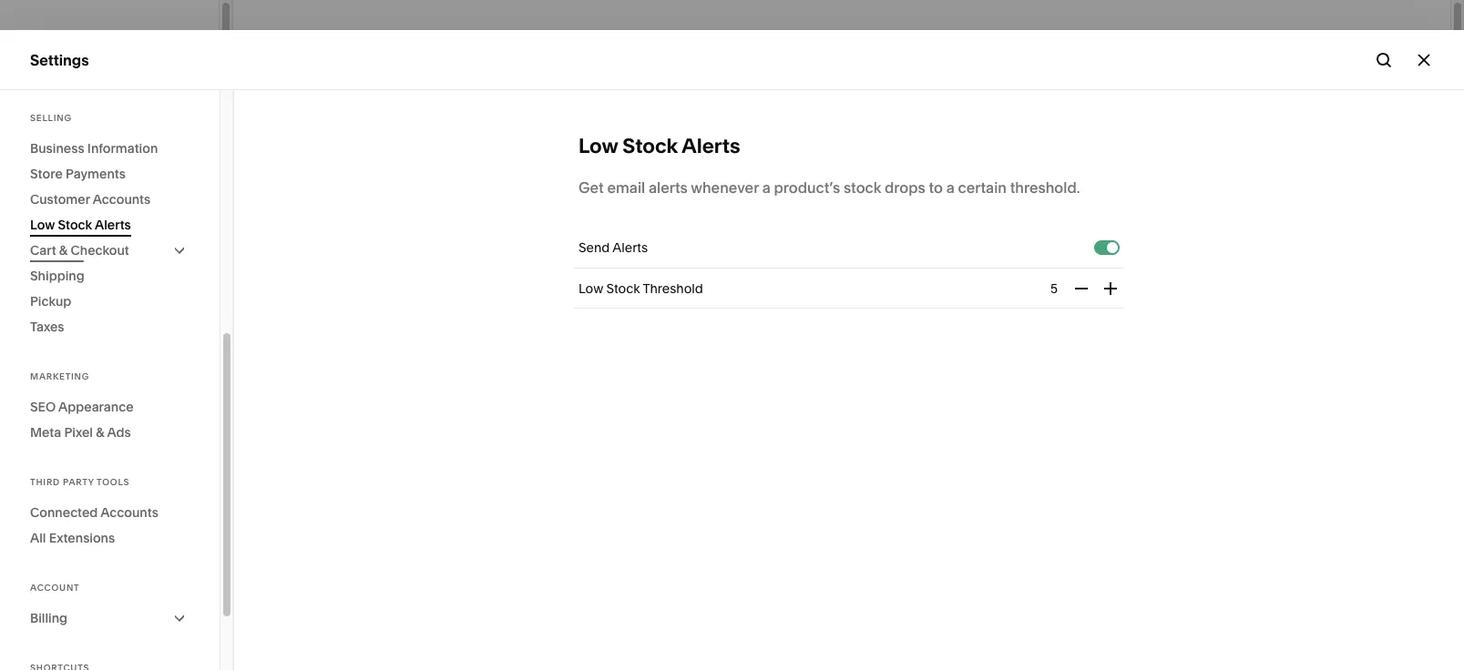 Task type: describe. For each thing, give the bounding box(es) containing it.
asset library link
[[30, 464, 189, 486]]

& inside seo appearance meta pixel & ads
[[96, 425, 104, 441]]

ads
[[107, 425, 131, 441]]

grow your audience
[[1103, 270, 1241, 288]]

billing button
[[30, 606, 190, 632]]

asset library
[[30, 465, 121, 483]]

billing link
[[30, 606, 190, 632]]

sell
[[1103, 240, 1127, 258]]

shipping
[[30, 268, 84, 284]]

cart & checkout
[[30, 242, 129, 259]]

2 vertical spatial stock
[[606, 281, 640, 297]]

invoicing link
[[40, 265, 199, 296]]

2 vertical spatial low
[[579, 281, 603, 297]]

2 horizontal spatial alerts
[[682, 134, 741, 159]]

website
[[30, 113, 87, 131]]

whenever
[[691, 179, 759, 197]]

scheduling
[[78, 432, 156, 450]]

audience
[[1177, 270, 1241, 288]]

your for manage
[[1162, 300, 1193, 318]]

marketing inside marketing link
[[30, 334, 101, 352]]

commerce
[[1172, 190, 1250, 208]]

get email alerts whenever a product's stock drops to a certain threshold.
[[579, 179, 1080, 197]]

grow
[[1103, 270, 1140, 288]]

connected accounts link
[[30, 500, 190, 526]]

taxes link
[[30, 314, 190, 340]]

0 vertical spatial stock
[[623, 134, 678, 159]]

invoicing
[[40, 273, 96, 289]]

business
[[30, 140, 84, 157]]

seo appearance meta pixel & ads
[[30, 399, 134, 441]]

pixel
[[64, 425, 93, 441]]

1 settings from the top
[[30, 51, 89, 69]]

threshold
[[643, 281, 703, 297]]

email
[[607, 179, 645, 197]]

help
[[30, 530, 63, 549]]

certain
[[958, 179, 1007, 197]]

1 horizontal spatial a
[[947, 179, 955, 197]]

0 vertical spatial tools
[[84, 304, 116, 320]]

business information store payments customer accounts
[[30, 140, 158, 208]]

manage your business
[[1103, 300, 1257, 318]]

third party tools
[[30, 478, 130, 488]]

1 vertical spatial low
[[30, 217, 55, 233]]

cart
[[30, 242, 56, 259]]

subscribe to a commerce plan to start selling with these benefits:
[[1070, 190, 1384, 228]]

cart & checkout button
[[30, 238, 190, 263]]

send alerts
[[579, 240, 648, 256]]

party
[[63, 478, 94, 488]]

0 horizontal spatial alerts
[[95, 217, 131, 233]]

asset
[[30, 465, 69, 483]]

help link
[[30, 530, 63, 550]]

tara
[[72, 590, 94, 604]]

1 horizontal spatial alerts
[[613, 240, 648, 256]]

checkout
[[71, 242, 129, 259]]

Send Alerts checkbox
[[1107, 242, 1118, 253]]

analytics link
[[30, 398, 189, 420]]

appearance
[[58, 399, 134, 416]]

analytics
[[30, 399, 94, 417]]

selling
[[1338, 190, 1384, 208]]

benefits:
[[1144, 210, 1203, 228]]

drops
[[885, 179, 926, 197]]

start
[[1304, 190, 1335, 208]]

edit site button
[[1348, 30, 1422, 63]]

unlimited
[[1131, 240, 1196, 258]]

selling link
[[30, 145, 189, 167]]

customer accounts link
[[30, 187, 190, 212]]

meta
[[30, 425, 61, 441]]

site
[[1387, 39, 1412, 53]]

cart & checkout link
[[30, 238, 190, 263]]

stock
[[844, 179, 882, 197]]

marketing link
[[30, 333, 189, 355]]



Task type: locate. For each thing, give the bounding box(es) containing it.
connected accounts all extensions
[[30, 505, 158, 547]]

low stock alerts up alerts
[[579, 134, 741, 159]]

low up cart
[[30, 217, 55, 233]]

tools up marketing link on the left
[[84, 304, 116, 320]]

1 marketing from the top
[[30, 334, 101, 352]]

third
[[30, 478, 60, 488]]

settings up website
[[30, 51, 89, 69]]

tarashultz49@gmail.com
[[72, 605, 199, 618]]

low down send
[[579, 281, 603, 297]]

settings link
[[30, 497, 189, 519]]

taxes
[[30, 319, 64, 335]]

to right plan
[[1287, 190, 1301, 208]]

settings
[[30, 51, 89, 69], [30, 498, 87, 516]]

tools
[[84, 304, 116, 320], [97, 478, 130, 488]]

0 vertical spatial alerts
[[682, 134, 741, 159]]

alerts
[[649, 179, 688, 197]]

& inside cart & checkout dropdown button
[[59, 242, 68, 259]]

marketing
[[30, 334, 101, 352], [30, 372, 90, 382]]

these
[[1102, 210, 1140, 228]]

accounts inside business information store payments customer accounts
[[93, 191, 151, 208]]

2 vertical spatial alerts
[[613, 240, 648, 256]]

payments
[[66, 166, 126, 182]]

get
[[579, 179, 604, 197]]

low stock alerts link
[[30, 212, 190, 238]]

schultz
[[97, 590, 135, 604]]

extensions
[[49, 530, 115, 547]]

1 vertical spatial tools
[[97, 478, 130, 488]]

1 horizontal spatial low stock alerts
[[579, 134, 741, 159]]

& right cart
[[59, 242, 68, 259]]

0 horizontal spatial a
[[763, 179, 771, 197]]

send
[[579, 240, 610, 256]]

0 vertical spatial &
[[59, 242, 68, 259]]

meta pixel & ads link
[[30, 420, 190, 446]]

1 vertical spatial &
[[96, 425, 104, 441]]

a up benefits:
[[1160, 190, 1169, 208]]

seo appearance link
[[30, 395, 190, 420]]

to up benefits:
[[1143, 190, 1157, 208]]

store payments link
[[30, 161, 190, 187]]

selling tools link
[[40, 296, 199, 327]]

plan
[[1253, 190, 1283, 208]]

stock down send alerts
[[606, 281, 640, 297]]

1 horizontal spatial to
[[1143, 190, 1157, 208]]

1 vertical spatial marketing
[[30, 372, 90, 382]]

edit site
[[1358, 39, 1412, 53]]

acuity scheduling
[[30, 432, 156, 450]]

alerts
[[682, 134, 741, 159], [95, 217, 131, 233], [613, 240, 648, 256]]

account
[[30, 583, 80, 593]]

0 horizontal spatial to
[[929, 179, 943, 197]]

selling
[[262, 31, 345, 62], [30, 113, 72, 123], [30, 146, 77, 164], [40, 304, 81, 320]]

threshold.
[[1010, 179, 1080, 197]]

marketing up analytics
[[30, 372, 90, 382]]

pickup
[[30, 293, 71, 310]]

low stock alerts up the "cart & checkout"
[[30, 217, 131, 233]]

library
[[73, 465, 121, 483]]

stock
[[623, 134, 678, 159], [58, 217, 92, 233], [606, 281, 640, 297]]

billing
[[30, 611, 68, 627]]

2 marketing from the top
[[30, 372, 90, 382]]

selling inside 'link'
[[30, 146, 77, 164]]

0 vertical spatial low
[[579, 134, 618, 159]]

alerts up discounts "link"
[[95, 217, 131, 233]]

pickup link
[[30, 289, 190, 314]]

store
[[30, 166, 63, 182]]

sell unlimited products
[[1103, 240, 1261, 258]]

1 vertical spatial settings
[[30, 498, 87, 516]]

a inside subscribe to a commerce plan to start selling with these benefits:
[[1160, 190, 1169, 208]]

accounts up all extensions link
[[100, 505, 158, 521]]

accounts inside connected accounts all extensions
[[100, 505, 158, 521]]

&
[[59, 242, 68, 259], [96, 425, 104, 441]]

discounts link
[[40, 234, 199, 265]]

& left ads
[[96, 425, 104, 441]]

0 vertical spatial accounts
[[93, 191, 151, 208]]

alerts right send
[[613, 240, 648, 256]]

your down unlimited
[[1143, 270, 1173, 288]]

accounts down store payments link
[[93, 191, 151, 208]]

2 horizontal spatial a
[[1160, 190, 1169, 208]]

products link
[[40, 172, 199, 203]]

0 vertical spatial marketing
[[30, 334, 101, 352]]

0 vertical spatial settings
[[30, 51, 89, 69]]

1 vertical spatial stock
[[58, 217, 92, 233]]

0 vertical spatial your
[[1143, 270, 1173, 288]]

None text field
[[1051, 279, 1062, 299]]

your
[[1143, 270, 1173, 288], [1162, 300, 1193, 318]]

1 horizontal spatial &
[[96, 425, 104, 441]]

low stock threshold
[[579, 281, 703, 297]]

marketing up contacts
[[30, 334, 101, 352]]

your for grow
[[1143, 270, 1173, 288]]

subscribe
[[1070, 190, 1140, 208]]

1 vertical spatial alerts
[[95, 217, 131, 233]]

website link
[[30, 112, 189, 134]]

to right drops
[[929, 179, 943, 197]]

all extensions link
[[30, 526, 190, 551]]

a left certain
[[947, 179, 955, 197]]

edit
[[1358, 39, 1384, 53]]

1 vertical spatial low stock alerts
[[30, 217, 131, 233]]

stock up alerts
[[623, 134, 678, 159]]

business information link
[[30, 136, 190, 161]]

customer
[[30, 191, 90, 208]]

low up get
[[579, 134, 618, 159]]

products
[[40, 180, 95, 196]]

all
[[30, 530, 46, 547]]

settings down third
[[30, 498, 87, 516]]

business
[[1196, 300, 1257, 318]]

with
[[1070, 210, 1098, 228]]

shipping link
[[30, 263, 190, 289]]

your down grow your audience at the top
[[1162, 300, 1193, 318]]

settings inside settings link
[[30, 498, 87, 516]]

acuity scheduling link
[[30, 431, 189, 453]]

tools up settings link in the left of the page
[[97, 478, 130, 488]]

0 vertical spatial low stock alerts
[[579, 134, 741, 159]]

1 vertical spatial your
[[1162, 300, 1193, 318]]

alerts up whenever
[[682, 134, 741, 159]]

seo
[[30, 399, 56, 416]]

a left product's
[[763, 179, 771, 197]]

1 vertical spatial accounts
[[100, 505, 158, 521]]

orders
[[40, 211, 82, 227]]

selling tools
[[40, 304, 116, 320]]

orders link
[[40, 203, 199, 234]]

discounts
[[40, 242, 101, 258]]

2 horizontal spatial to
[[1287, 190, 1301, 208]]

tara schultz tarashultz49@gmail.com
[[72, 590, 199, 618]]

products
[[1199, 240, 1261, 258]]

0 horizontal spatial &
[[59, 242, 68, 259]]

2 settings from the top
[[30, 498, 87, 516]]

product's
[[774, 179, 840, 197]]

contacts link
[[30, 365, 189, 387]]

low
[[579, 134, 618, 159], [30, 217, 55, 233], [579, 281, 603, 297]]

information
[[87, 140, 158, 157]]

manage
[[1103, 300, 1159, 318]]

stock up discounts
[[58, 217, 92, 233]]

connected
[[30, 505, 98, 521]]

0 horizontal spatial low stock alerts
[[30, 217, 131, 233]]

contacts
[[30, 366, 93, 385]]

a
[[763, 179, 771, 197], [947, 179, 955, 197], [1160, 190, 1169, 208]]



Task type: vqa. For each thing, say whether or not it's contained in the screenshot.
the Settings in SETTINGS link
yes



